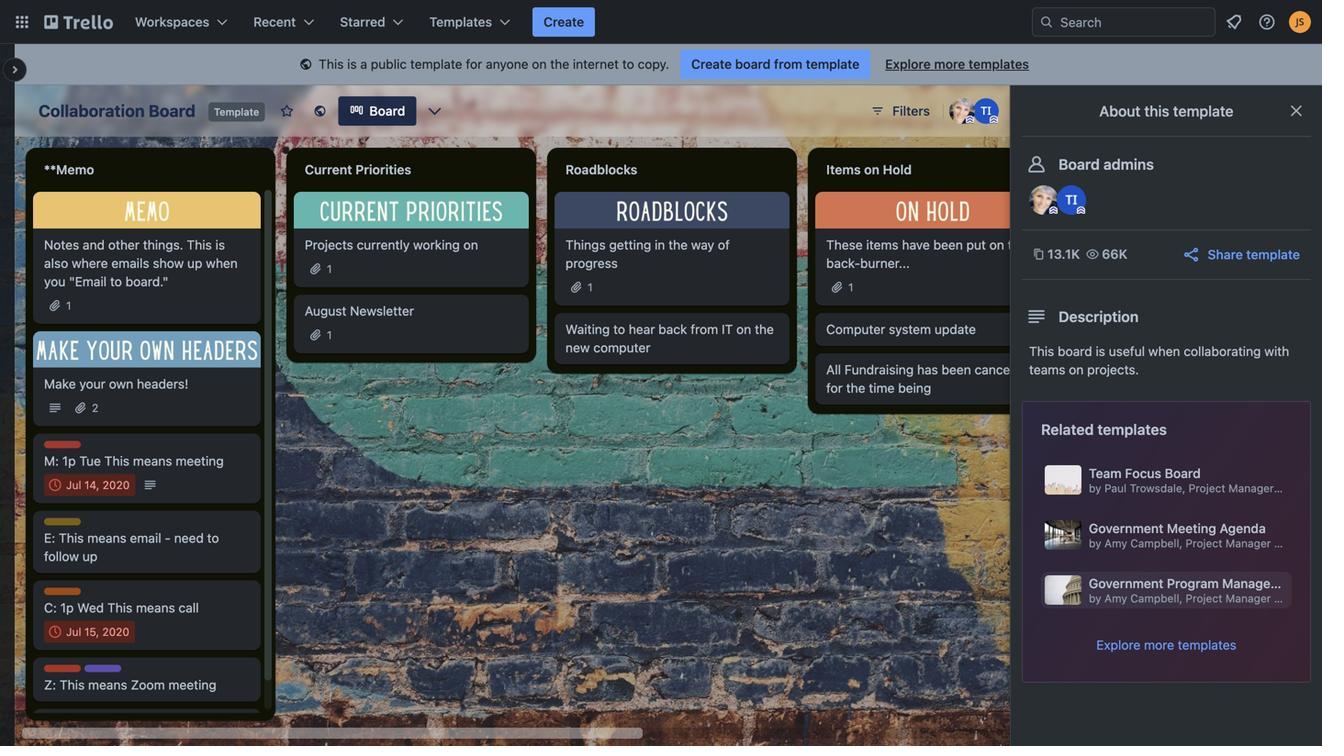 Task type: describe. For each thing, give the bounding box(es) containing it.
when inside this board is useful when collaborating with teams on projects.
[[1149, 344, 1181, 359]]

computer
[[594, 340, 651, 355]]

show
[[153, 256, 184, 271]]

time
[[869, 380, 895, 396]]

1 for notes and other things. this is also where emails show up when you "email to board."
[[66, 299, 71, 312]]

current
[[305, 162, 352, 177]]

notes and other things. this is also where emails show up when you "email to board." link
[[44, 236, 250, 291]]

hold
[[883, 162, 912, 177]]

means inside call c: 1p wed this means call
[[136, 601, 175, 616]]

share template
[[1208, 247, 1300, 262]]

from inside waiting to hear back from it on the new computer
[[691, 322, 718, 337]]

the inside waiting to hear back from it on the new computer
[[755, 322, 774, 337]]

priorities
[[356, 162, 411, 177]]

these items have been put on the back-burner... link
[[827, 236, 1040, 273]]

campbell, for program
[[1131, 592, 1183, 605]]

meeting for zoom
[[168, 678, 217, 693]]

you
[[44, 274, 66, 289]]

board up trello inspiration (inspiringtaco) icon
[[1059, 156, 1100, 173]]

meeting for zoom
[[44, 666, 87, 679]]

manager for board
[[1229, 482, 1274, 495]]

template inside button
[[1247, 247, 1300, 262]]

1 horizontal spatial explore more templates link
[[1097, 636, 1237, 655]]

star or unstar board image
[[280, 104, 294, 118]]

amy for government program management
[[1105, 592, 1128, 605]]

current priorities
[[305, 162, 411, 177]]

team
[[1089, 466, 1122, 481]]

1 for august newsletter
[[327, 329, 332, 341]]

to inside waiting to hear back from it on the new computer
[[614, 322, 625, 337]]

Board name text field
[[29, 96, 205, 126]]

jul 14, 2020
[[66, 479, 130, 492]]

this member is an admin of this board. image for trello inspiration (inspiringtaco) icon
[[1077, 207, 1086, 215]]

in
[[655, 237, 665, 252]]

this inside email e: this means email - need to follow up
[[59, 531, 84, 546]]

1 horizontal spatial more
[[1144, 638, 1175, 653]]

manager for management
[[1226, 592, 1271, 605]]

1 vertical spatial templates
[[1098, 421, 1167, 439]]

waiting to hear back from it on the new computer
[[566, 322, 774, 355]]

search image
[[1040, 15, 1054, 29]]

on inside waiting to hear back from it on the new computer
[[737, 322, 752, 337]]

1 vertical spatial explore
[[1097, 638, 1141, 653]]

call c: 1p wed this means call
[[44, 589, 199, 616]]

it
[[722, 322, 733, 337]]

and
[[83, 237, 105, 252]]

trowsdale,
[[1130, 482, 1186, 495]]

when inside the notes and other things. this is also where emails show up when you "email to board."
[[206, 256, 238, 271]]

make
[[44, 377, 76, 392]]

2020 for wed
[[102, 626, 129, 639]]

make your own headers!
[[44, 377, 189, 392]]

0 vertical spatial is
[[347, 56, 357, 72]]

create for create
[[544, 14, 584, 29]]

hear
[[629, 322, 655, 337]]

this inside the notes and other things. this is also where emails show up when you "email to board."
[[187, 237, 212, 252]]

this member is an admin of this board. image
[[990, 116, 998, 124]]

call
[[44, 589, 64, 602]]

collaboration board
[[39, 101, 196, 121]]

board."
[[126, 274, 169, 289]]

public image
[[313, 104, 327, 118]]

roadblocks
[[566, 162, 638, 177]]

august newsletter
[[305, 303, 414, 318]]

66k
[[1102, 247, 1128, 262]]

agenda
[[1220, 521, 1266, 536]]

emails
[[111, 256, 149, 271]]

currently
[[357, 237, 410, 252]]

templates button
[[419, 7, 522, 37]]

board admins
[[1059, 156, 1154, 173]]

notes and other things. this is also where emails show up when you "email to board."
[[44, 237, 238, 289]]

create button
[[533, 7, 595, 37]]

customize views image
[[426, 102, 444, 120]]

@ for board
[[1277, 482, 1288, 495]]

means inside meeting zoom z: this means zoom meeting
[[88, 678, 127, 693]]

Roadblocks text field
[[555, 155, 790, 185]]

0 notifications image
[[1223, 11, 1245, 33]]

been for canceled
[[942, 362, 971, 377]]

is inside this board is useful when collaborating with teams on projects.
[[1096, 344, 1106, 359]]

ca
[[1309, 482, 1323, 495]]

recent button
[[243, 7, 325, 37]]

things getting in the way of progress
[[566, 237, 730, 271]]

recent
[[254, 14, 296, 29]]

sm image
[[297, 56, 315, 74]]

this inside this board is useful when collaborating with teams on projects.
[[1030, 344, 1055, 359]]

workspaces
[[135, 14, 209, 29]]

manager for agenda
[[1226, 537, 1271, 550]]

back-
[[827, 256, 861, 271]]

diane barbee (thebarbeegirl) image
[[950, 98, 975, 124]]

getting
[[609, 237, 651, 252]]

is inside the notes and other things. this is also where emails show up when you "email to board."
[[215, 237, 225, 252]]

z:
[[44, 678, 56, 693]]

template
[[214, 106, 259, 118]]

newsletter
[[350, 303, 414, 318]]

0 horizontal spatial zoom
[[84, 666, 115, 679]]

wed
[[77, 601, 104, 616]]

c:
[[44, 601, 57, 616]]

filters
[[893, 103, 930, 118]]

jul for tue
[[66, 479, 81, 492]]

create for create board from template
[[692, 56, 732, 72]]

-
[[165, 531, 171, 546]]

e: this means email - need to follow up link
[[44, 529, 250, 566]]

this inside call c: 1p wed this means call
[[107, 601, 133, 616]]

public
[[371, 56, 407, 72]]

waiting to hear back from it on the new computer link
[[566, 320, 779, 357]]

from inside create board from template link
[[774, 56, 803, 72]]

august newsletter link
[[305, 302, 518, 320]]

0 horizontal spatial explore
[[886, 56, 931, 72]]

tue
[[79, 454, 101, 469]]

on inside this board is useful when collaborating with teams on projects.
[[1069, 362, 1084, 377]]

progress
[[566, 256, 618, 271]]

for for the
[[827, 380, 843, 396]]

1 color: red, title: "meeting" element from the top
[[44, 441, 87, 455]]

government for government program management
[[1089, 576, 1164, 591]]

templates for leftmost explore more templates link
[[969, 56, 1029, 72]]

system
[[889, 322, 931, 337]]

collaboration
[[39, 101, 145, 121]]

about
[[1100, 102, 1141, 120]]

color: yellow, title: "email" element
[[44, 518, 81, 532]]

all fundraising has been canceled for the time being
[[827, 362, 1029, 396]]

need
[[174, 531, 204, 546]]

13.1k
[[1048, 247, 1080, 262]]

Items on Hold text field
[[816, 155, 1051, 185]]

to inside the notes and other things. this is also where emails show up when you "email to board."
[[110, 274, 122, 289]]

this inside meeting zoom z: this means zoom meeting
[[60, 678, 85, 693]]

meeting inside government meeting agenda by amy campbell, project manager @ govern
[[1167, 521, 1217, 536]]

amy for government meeting agenda
[[1105, 537, 1128, 550]]

notes
[[44, 237, 79, 252]]

to inside email e: this means email - need to follow up
[[207, 531, 219, 546]]

projects currently working on
[[305, 237, 478, 252]]

your
[[79, 377, 106, 392]]

z: this means zoom meeting link
[[44, 676, 250, 695]]

board for create
[[735, 56, 771, 72]]

workspaces button
[[124, 7, 239, 37]]

project for management
[[1186, 592, 1223, 605]]

color: orange, title: "call" element
[[44, 588, 81, 602]]

a
[[360, 56, 367, 72]]

admins
[[1104, 156, 1154, 173]]

john smith (johnsmith38824343) image
[[1289, 11, 1311, 33]]

august
[[305, 303, 347, 318]]

0 horizontal spatial more
[[934, 56, 966, 72]]

on right anyone
[[532, 56, 547, 72]]

e:
[[44, 531, 55, 546]]

15,
[[84, 626, 99, 639]]

these items have been put on the back-burner...
[[827, 237, 1027, 271]]



Task type: locate. For each thing, give the bounding box(es) containing it.
meeting up need
[[176, 454, 224, 469]]

government inside the government program management by amy campbell, project manager @ govern
[[1089, 576, 1164, 591]]

@ inside the team focus board by paul trowsdale, project manager @ uk ca
[[1277, 482, 1288, 495]]

0 horizontal spatial up
[[83, 549, 98, 564]]

board down public at top
[[370, 103, 406, 118]]

"email
[[69, 274, 107, 289]]

meeting m: 1p tue this means meeting
[[44, 442, 224, 469]]

templates up the focus
[[1098, 421, 1167, 439]]

means inside meeting m: 1p tue this means meeting
[[133, 454, 172, 469]]

1 horizontal spatial up
[[187, 256, 202, 271]]

2 horizontal spatial is
[[1096, 344, 1106, 359]]

0 vertical spatial for
[[466, 56, 482, 72]]

on right teams
[[1069, 362, 1084, 377]]

this member is an admin of this board. image right diane barbee (thebarbeegirl) image
[[1077, 207, 1086, 215]]

jul
[[66, 479, 81, 492], [66, 626, 81, 639]]

1 vertical spatial is
[[215, 237, 225, 252]]

follow
[[44, 549, 79, 564]]

board link
[[338, 96, 417, 126]]

0 vertical spatial from
[[774, 56, 803, 72]]

been
[[934, 237, 963, 252], [942, 362, 971, 377]]

make your own headers! link
[[44, 375, 250, 394]]

meeting down 15,
[[44, 666, 87, 679]]

uk
[[1291, 482, 1306, 495]]

0 vertical spatial been
[[934, 237, 963, 252]]

other
[[108, 237, 140, 252]]

meeting down the team focus board by paul trowsdale, project manager @ uk ca
[[1167, 521, 1217, 536]]

more down program
[[1144, 638, 1175, 653]]

useful
[[1109, 344, 1145, 359]]

trello inspiration (inspiringtaco) image
[[1057, 186, 1086, 215]]

jul left 15,
[[66, 626, 81, 639]]

been left put
[[934, 237, 963, 252]]

to
[[623, 56, 634, 72], [110, 274, 122, 289], [614, 322, 625, 337], [207, 531, 219, 546]]

0 vertical spatial jul
[[66, 479, 81, 492]]

project down program
[[1186, 592, 1223, 605]]

this inside meeting m: 1p tue this means meeting
[[104, 454, 130, 469]]

when right useful
[[1149, 344, 1181, 359]]

2 vertical spatial @
[[1275, 592, 1285, 605]]

project for board
[[1189, 482, 1226, 495]]

m:
[[44, 454, 59, 469]]

campbell,
[[1131, 537, 1183, 550], [1131, 592, 1183, 605]]

1 amy from the top
[[1105, 537, 1128, 550]]

1 horizontal spatial create
[[692, 56, 732, 72]]

meeting zoom z: this means zoom meeting
[[44, 666, 217, 693]]

1 campbell, from the top
[[1131, 537, 1183, 550]]

on left hold
[[864, 162, 880, 177]]

the
[[550, 56, 570, 72], [669, 237, 688, 252], [1008, 237, 1027, 252], [755, 322, 774, 337], [846, 380, 866, 396]]

2 jul from the top
[[66, 626, 81, 639]]

0 horizontal spatial templates
[[969, 56, 1029, 72]]

color: red, title: "meeting" element up 14, on the bottom of page
[[44, 441, 87, 455]]

campbell, up program
[[1131, 537, 1183, 550]]

2 2020 from the top
[[102, 626, 129, 639]]

c: 1p wed this means call link
[[44, 599, 250, 618]]

this member is an admin of this board. image
[[966, 116, 974, 124], [1050, 207, 1058, 215], [1077, 207, 1086, 215]]

1 horizontal spatial explore
[[1097, 638, 1141, 653]]

0 vertical spatial meeting
[[176, 454, 224, 469]]

meeting for means
[[44, 442, 87, 455]]

2 by from the top
[[1089, 537, 1102, 550]]

manager inside government meeting agenda by amy campbell, project manager @ govern
[[1226, 537, 1271, 550]]

0 horizontal spatial create
[[544, 14, 584, 29]]

anyone
[[486, 56, 529, 72]]

1 vertical spatial meeting
[[168, 678, 217, 693]]

meeting inside meeting m: 1p tue this means meeting
[[44, 442, 87, 455]]

govern for government program management
[[1288, 592, 1323, 605]]

up inside the notes and other things. this is also where emails show up when you "email to board."
[[187, 256, 202, 271]]

explore more templates down program
[[1097, 638, 1237, 653]]

1 2020 from the top
[[103, 479, 130, 492]]

1 down projects
[[327, 262, 332, 275]]

1 vertical spatial color: red, title: "meeting" element
[[44, 665, 87, 679]]

this right tue
[[104, 454, 130, 469]]

manager down the agenda
[[1226, 537, 1271, 550]]

1p inside meeting m: 1p tue this means meeting
[[62, 454, 76, 469]]

0 vertical spatial explore more templates
[[886, 56, 1029, 72]]

government for government meeting agenda
[[1089, 521, 1164, 536]]

0 vertical spatial when
[[206, 256, 238, 271]]

@ up management
[[1275, 537, 1285, 550]]

0 vertical spatial 1p
[[62, 454, 76, 469]]

this member is an admin of this board. image for diane barbee (thebarbeegirl) image
[[1050, 207, 1058, 215]]

1p for m:
[[62, 454, 76, 469]]

amy
[[1105, 537, 1128, 550], [1105, 592, 1128, 605]]

working
[[413, 237, 460, 252]]

1 vertical spatial when
[[1149, 344, 1181, 359]]

zoom down jul 15, 2020
[[84, 666, 115, 679]]

1 vertical spatial for
[[827, 380, 843, 396]]

government left program
[[1089, 576, 1164, 591]]

0 vertical spatial project
[[1189, 482, 1226, 495]]

the left internet
[[550, 56, 570, 72]]

1p for c:
[[60, 601, 74, 616]]

diane barbee (thebarbeegirl) image
[[1030, 186, 1059, 215]]

up right follow
[[83, 549, 98, 564]]

explore more templates link up diane barbee (thebarbeegirl) icon
[[875, 50, 1040, 79]]

means right tue
[[133, 454, 172, 469]]

this
[[1145, 102, 1170, 120]]

this right wed at the bottom left of page
[[107, 601, 133, 616]]

1 down august
[[327, 329, 332, 341]]

government inside government meeting agenda by amy campbell, project manager @ govern
[[1089, 521, 1164, 536]]

on right working
[[463, 237, 478, 252]]

1 horizontal spatial explore more templates
[[1097, 638, 1237, 653]]

1 horizontal spatial when
[[1149, 344, 1181, 359]]

new
[[566, 340, 590, 355]]

team focus board by paul trowsdale, project manager @ uk ca
[[1089, 466, 1323, 495]]

projects currently working on link
[[305, 236, 518, 254]]

more up diane barbee (thebarbeegirl) icon
[[934, 56, 966, 72]]

up right show
[[187, 256, 202, 271]]

0 horizontal spatial explore more templates
[[886, 56, 1029, 72]]

on right it at top right
[[737, 322, 752, 337]]

paul
[[1105, 482, 1127, 495]]

2 govern from the top
[[1288, 592, 1323, 605]]

these
[[827, 237, 863, 252]]

amy inside government meeting agenda by amy campbell, project manager @ govern
[[1105, 537, 1128, 550]]

1 vertical spatial up
[[83, 549, 98, 564]]

the inside things getting in the way of progress
[[669, 237, 688, 252]]

1 horizontal spatial zoom
[[131, 678, 165, 693]]

trello inspiration (inspiringtaco) image
[[974, 98, 999, 124]]

0 vertical spatial more
[[934, 56, 966, 72]]

2020
[[103, 479, 130, 492], [102, 626, 129, 639]]

by for government program management
[[1089, 592, 1102, 605]]

call
[[179, 601, 199, 616]]

board inside this board is useful when collaborating with teams on projects.
[[1058, 344, 1093, 359]]

means left the call
[[136, 601, 175, 616]]

to up computer
[[614, 322, 625, 337]]

meeting down the call
[[168, 678, 217, 693]]

1 down "email
[[66, 299, 71, 312]]

on right put
[[990, 237, 1005, 252]]

Current Priorities text field
[[294, 155, 529, 185]]

2 vertical spatial templates
[[1178, 638, 1237, 653]]

1 vertical spatial amy
[[1105, 592, 1128, 605]]

on inside projects currently working on link
[[463, 237, 478, 252]]

0 horizontal spatial explore more templates link
[[875, 50, 1040, 79]]

this member is an admin of this board. image for diane barbee (thebarbeegirl) icon
[[966, 116, 974, 124]]

0 vertical spatial color: red, title: "meeting" element
[[44, 441, 87, 455]]

1 jul from the top
[[66, 479, 81, 492]]

Search field
[[1054, 8, 1215, 36]]

0 vertical spatial create
[[544, 14, 584, 29]]

projects
[[305, 237, 353, 252]]

1 horizontal spatial templates
[[1098, 421, 1167, 439]]

project inside government meeting agenda by amy campbell, project manager @ govern
[[1186, 537, 1223, 550]]

1 horizontal spatial is
[[347, 56, 357, 72]]

means down jul 15, 2020
[[88, 678, 127, 693]]

this is a public template for anyone on the internet to copy.
[[319, 56, 669, 72]]

1p right c:
[[60, 601, 74, 616]]

campbell, inside government meeting agenda by amy campbell, project manager @ govern
[[1131, 537, 1183, 550]]

0 horizontal spatial from
[[691, 322, 718, 337]]

1 vertical spatial by
[[1089, 537, 1102, 550]]

open information menu image
[[1258, 13, 1277, 31]]

0 vertical spatial by
[[1089, 482, 1102, 495]]

0 vertical spatial explore more templates link
[[875, 50, 1040, 79]]

the right in
[[669, 237, 688, 252]]

1 vertical spatial project
[[1186, 537, 1223, 550]]

explore more templates for explore more templates link to the right
[[1097, 638, 1237, 653]]

color: red, title: "meeting" element down 15,
[[44, 665, 87, 679]]

1 down back- in the right top of the page
[[849, 281, 854, 294]]

back to home image
[[44, 7, 113, 37]]

amy inside the government program management by amy campbell, project manager @ govern
[[1105, 592, 1128, 605]]

for for anyone
[[466, 56, 482, 72]]

2
[[92, 402, 98, 415]]

also
[[44, 256, 68, 271]]

government down the paul
[[1089, 521, 1164, 536]]

share
[[1208, 247, 1243, 262]]

this up follow
[[59, 531, 84, 546]]

meeting inside meeting zoom z: this means zoom meeting
[[168, 678, 217, 693]]

0 horizontal spatial is
[[215, 237, 225, 252]]

@ inside government meeting agenda by amy campbell, project manager @ govern
[[1275, 537, 1285, 550]]

2 vertical spatial meeting
[[44, 666, 87, 679]]

2 horizontal spatial templates
[[1178, 638, 1237, 653]]

0 vertical spatial 2020
[[103, 479, 130, 492]]

manager inside the team focus board by paul trowsdale, project manager @ uk ca
[[1229, 482, 1274, 495]]

put
[[967, 237, 986, 252]]

2 vertical spatial project
[[1186, 592, 1223, 605]]

1 vertical spatial manager
[[1226, 537, 1271, 550]]

government
[[1089, 521, 1164, 536], [1089, 576, 1164, 591]]

project up government meeting agenda by amy campbell, project manager @ govern
[[1189, 482, 1226, 495]]

0 horizontal spatial when
[[206, 256, 238, 271]]

this right z:
[[60, 678, 85, 693]]

project inside the team focus board by paul trowsdale, project manager @ uk ca
[[1189, 482, 1226, 495]]

1 vertical spatial explore more templates
[[1097, 638, 1237, 653]]

the right it at top right
[[755, 322, 774, 337]]

email
[[44, 519, 73, 532]]

1 for these items have been put on the back-burner...
[[849, 281, 854, 294]]

1 vertical spatial govern
[[1288, 592, 1323, 605]]

1 vertical spatial meeting
[[1167, 521, 1217, 536]]

campbell, inside the government program management by amy campbell, project manager @ govern
[[1131, 592, 1183, 605]]

2 horizontal spatial this member is an admin of this board. image
[[1077, 207, 1086, 215]]

2 amy from the top
[[1105, 592, 1128, 605]]

meeting inside meeting zoom z: this means zoom meeting
[[44, 666, 87, 679]]

1 by from the top
[[1089, 482, 1102, 495]]

board inside text box
[[149, 101, 196, 121]]

where
[[72, 256, 108, 271]]

this member is an admin of this board. image up 13.1k
[[1050, 207, 1058, 215]]

2 campbell, from the top
[[1131, 592, 1183, 605]]

the inside these items have been put on the back-burner...
[[1008, 237, 1027, 252]]

1p right the m:
[[62, 454, 76, 469]]

0 vertical spatial templates
[[969, 56, 1029, 72]]

board up trowsdale,
[[1165, 466, 1201, 481]]

1 govern from the top
[[1288, 537, 1323, 550]]

meeting
[[44, 442, 87, 455], [1167, 521, 1217, 536], [44, 666, 87, 679]]

3 by from the top
[[1089, 592, 1102, 605]]

to right need
[[207, 531, 219, 546]]

on inside these items have been put on the back-burner...
[[990, 237, 1005, 252]]

govern inside government meeting agenda by amy campbell, project manager @ govern
[[1288, 537, 1323, 550]]

0 vertical spatial meeting
[[44, 442, 87, 455]]

items
[[866, 237, 899, 252]]

on
[[532, 56, 547, 72], [864, 162, 880, 177], [463, 237, 478, 252], [990, 237, 1005, 252], [737, 322, 752, 337], [1069, 362, 1084, 377]]

1 horizontal spatial board
[[1058, 344, 1093, 359]]

1 vertical spatial campbell,
[[1131, 592, 1183, 605]]

project
[[1189, 482, 1226, 495], [1186, 537, 1223, 550], [1186, 592, 1223, 605]]

1p inside call c: 1p wed this means call
[[60, 601, 74, 616]]

2020 right 15,
[[102, 626, 129, 639]]

0 vertical spatial govern
[[1288, 537, 1323, 550]]

jul left 14, on the bottom of page
[[66, 479, 81, 492]]

@ down management
[[1275, 592, 1285, 605]]

the left time
[[846, 380, 866, 396]]

0 vertical spatial board
[[735, 56, 771, 72]]

manager down management
[[1226, 592, 1271, 605]]

@ for management
[[1275, 592, 1285, 605]]

is up projects.
[[1096, 344, 1106, 359]]

govern down "uk"
[[1288, 537, 1323, 550]]

explore more templates link down program
[[1097, 636, 1237, 655]]

1 vertical spatial 2020
[[102, 626, 129, 639]]

1 vertical spatial jul
[[66, 626, 81, 639]]

1 vertical spatial more
[[1144, 638, 1175, 653]]

2 color: red, title: "meeting" element from the top
[[44, 665, 87, 679]]

govern inside the government program management by amy campbell, project manager @ govern
[[1288, 592, 1323, 605]]

related templates
[[1041, 421, 1167, 439]]

of
[[718, 237, 730, 252]]

zoom right color: purple, title: "zoom" element
[[131, 678, 165, 693]]

color: red, title: "meeting" element
[[44, 441, 87, 455], [44, 665, 87, 679]]

email
[[130, 531, 161, 546]]

jul for wed
[[66, 626, 81, 639]]

the inside 'all fundraising has been canceled for the time being'
[[846, 380, 866, 396]]

1 vertical spatial from
[[691, 322, 718, 337]]

this up teams
[[1030, 344, 1055, 359]]

from
[[774, 56, 803, 72], [691, 322, 718, 337]]

1 for projects currently working on
[[327, 262, 332, 275]]

for down all
[[827, 380, 843, 396]]

meeting for means
[[176, 454, 224, 469]]

2020 right 14, on the bottom of page
[[103, 479, 130, 492]]

explore more templates up diane barbee (thebarbeegirl) icon
[[886, 56, 1029, 72]]

@
[[1277, 482, 1288, 495], [1275, 537, 1285, 550], [1275, 592, 1285, 605]]

been inside these items have been put on the back-burner...
[[934, 237, 963, 252]]

the right put
[[1008, 237, 1027, 252]]

by for team focus board
[[1089, 482, 1102, 495]]

1p
[[62, 454, 76, 469], [60, 601, 74, 616]]

when right show
[[206, 256, 238, 271]]

0 vertical spatial government
[[1089, 521, 1164, 536]]

all
[[827, 362, 841, 377]]

2 government from the top
[[1089, 576, 1164, 591]]

this member is an admin of this board. image left this member is an admin of this board. icon
[[966, 116, 974, 124]]

items
[[827, 162, 861, 177]]

government meeting agenda by amy campbell, project manager @ govern
[[1089, 521, 1323, 550]]

1 horizontal spatial for
[[827, 380, 843, 396]]

by for government meeting agenda
[[1089, 537, 1102, 550]]

0 horizontal spatial this member is an admin of this board. image
[[966, 116, 974, 124]]

meeting inside meeting m: 1p tue this means meeting
[[176, 454, 224, 469]]

1 vertical spatial explore more templates link
[[1097, 636, 1237, 655]]

board for this
[[1058, 344, 1093, 359]]

**Memo text field
[[33, 155, 268, 185]]

@ for agenda
[[1275, 537, 1285, 550]]

description
[[1059, 308, 1139, 326]]

templates down the government program management by amy campbell, project manager @ govern
[[1178, 638, 1237, 653]]

1 vertical spatial 1p
[[60, 601, 74, 616]]

by inside the government program management by amy campbell, project manager @ govern
[[1089, 592, 1102, 605]]

1 vertical spatial board
[[1058, 344, 1093, 359]]

create inside button
[[544, 14, 584, 29]]

14,
[[84, 479, 99, 492]]

govern for government meeting agenda
[[1288, 537, 1323, 550]]

project down the agenda
[[1186, 537, 1223, 550]]

1 down the progress
[[588, 281, 593, 294]]

email e: this means email - need to follow up
[[44, 519, 219, 564]]

been inside 'all fundraising has been canceled for the time being'
[[942, 362, 971, 377]]

color: purple, title: "zoom" element
[[84, 665, 121, 679]]

being
[[898, 380, 932, 396]]

primary element
[[0, 0, 1323, 44]]

create
[[544, 14, 584, 29], [692, 56, 732, 72]]

by inside government meeting agenda by amy campbell, project manager @ govern
[[1089, 537, 1102, 550]]

project inside the government program management by amy campbell, project manager @ govern
[[1186, 592, 1223, 605]]

been for put
[[934, 237, 963, 252]]

jul 15, 2020
[[66, 626, 129, 639]]

waiting
[[566, 322, 610, 337]]

1 vertical spatial government
[[1089, 576, 1164, 591]]

create right copy.
[[692, 56, 732, 72]]

0 vertical spatial manager
[[1229, 482, 1274, 495]]

0 vertical spatial up
[[187, 256, 202, 271]]

for inside 'all fundraising has been canceled for the time being'
[[827, 380, 843, 396]]

is left a
[[347, 56, 357, 72]]

this right things.
[[187, 237, 212, 252]]

@ left "uk"
[[1277, 482, 1288, 495]]

things.
[[143, 237, 183, 252]]

1 vertical spatial @
[[1275, 537, 1285, 550]]

1 for things getting in the way of progress
[[588, 281, 593, 294]]

explore
[[886, 56, 931, 72], [1097, 638, 1141, 653]]

this right sm icon at the left of the page
[[319, 56, 344, 72]]

2020 for tue
[[103, 479, 130, 492]]

to left copy.
[[623, 56, 634, 72]]

computer system update link
[[827, 320, 1040, 339]]

1 vertical spatial create
[[692, 56, 732, 72]]

2 vertical spatial by
[[1089, 592, 1102, 605]]

0 horizontal spatial board
[[735, 56, 771, 72]]

on inside items on hold text field
[[864, 162, 880, 177]]

2 vertical spatial manager
[[1226, 592, 1271, 605]]

filters button
[[865, 96, 936, 126]]

0 vertical spatial @
[[1277, 482, 1288, 495]]

0 vertical spatial campbell,
[[1131, 537, 1183, 550]]

back
[[659, 322, 687, 337]]

up inside email e: this means email - need to follow up
[[83, 549, 98, 564]]

project for agenda
[[1186, 537, 1223, 550]]

for left anyone
[[466, 56, 482, 72]]

2 vertical spatial is
[[1096, 344, 1106, 359]]

has
[[917, 362, 938, 377]]

0 vertical spatial amy
[[1105, 537, 1128, 550]]

more
[[934, 56, 966, 72], [1144, 638, 1175, 653]]

means left email on the left of the page
[[87, 531, 126, 546]]

board
[[735, 56, 771, 72], [1058, 344, 1093, 359]]

starred
[[340, 14, 385, 29]]

0 horizontal spatial for
[[466, 56, 482, 72]]

explore more templates link
[[875, 50, 1040, 79], [1097, 636, 1237, 655]]

this board is useful when collaborating with teams on projects.
[[1030, 344, 1290, 377]]

1 vertical spatial been
[[942, 362, 971, 377]]

computer
[[827, 322, 886, 337]]

templates up trello inspiration (inspiringtaco) image
[[969, 56, 1029, 72]]

1 government from the top
[[1089, 521, 1164, 536]]

1 horizontal spatial this member is an admin of this board. image
[[1050, 207, 1058, 215]]

board up **memo text box
[[149, 101, 196, 121]]

related
[[1041, 421, 1094, 439]]

campbell, down program
[[1131, 592, 1183, 605]]

is right things.
[[215, 237, 225, 252]]

update
[[935, 322, 976, 337]]

by inside the team focus board by paul trowsdale, project manager @ uk ca
[[1089, 482, 1102, 495]]

headers!
[[137, 377, 189, 392]]

manager inside the government program management by amy campbell, project manager @ govern
[[1226, 592, 1271, 605]]

items on hold
[[827, 162, 912, 177]]

@ inside the government program management by amy campbell, project manager @ govern
[[1275, 592, 1285, 605]]

0 vertical spatial explore
[[886, 56, 931, 72]]

manager up the agenda
[[1229, 482, 1274, 495]]

1 horizontal spatial from
[[774, 56, 803, 72]]

board inside the team focus board by paul trowsdale, project manager @ uk ca
[[1165, 466, 1201, 481]]

share template button
[[1182, 245, 1300, 265]]

been right has
[[942, 362, 971, 377]]

meeting up 14, on the bottom of page
[[44, 442, 87, 455]]

burner...
[[861, 256, 910, 271]]

to down emails
[[110, 274, 122, 289]]

1
[[327, 262, 332, 275], [588, 281, 593, 294], [849, 281, 854, 294], [66, 299, 71, 312], [327, 329, 332, 341]]

create up internet
[[544, 14, 584, 29]]

templates for explore more templates link to the right
[[1178, 638, 1237, 653]]

explore more templates for leftmost explore more templates link
[[886, 56, 1029, 72]]

means inside email e: this means email - need to follow up
[[87, 531, 126, 546]]

template
[[410, 56, 463, 72], [806, 56, 860, 72], [1174, 102, 1234, 120], [1247, 247, 1300, 262]]

campbell, for meeting
[[1131, 537, 1183, 550]]

govern down management
[[1288, 592, 1323, 605]]



Task type: vqa. For each thing, say whether or not it's contained in the screenshot.
search image
yes



